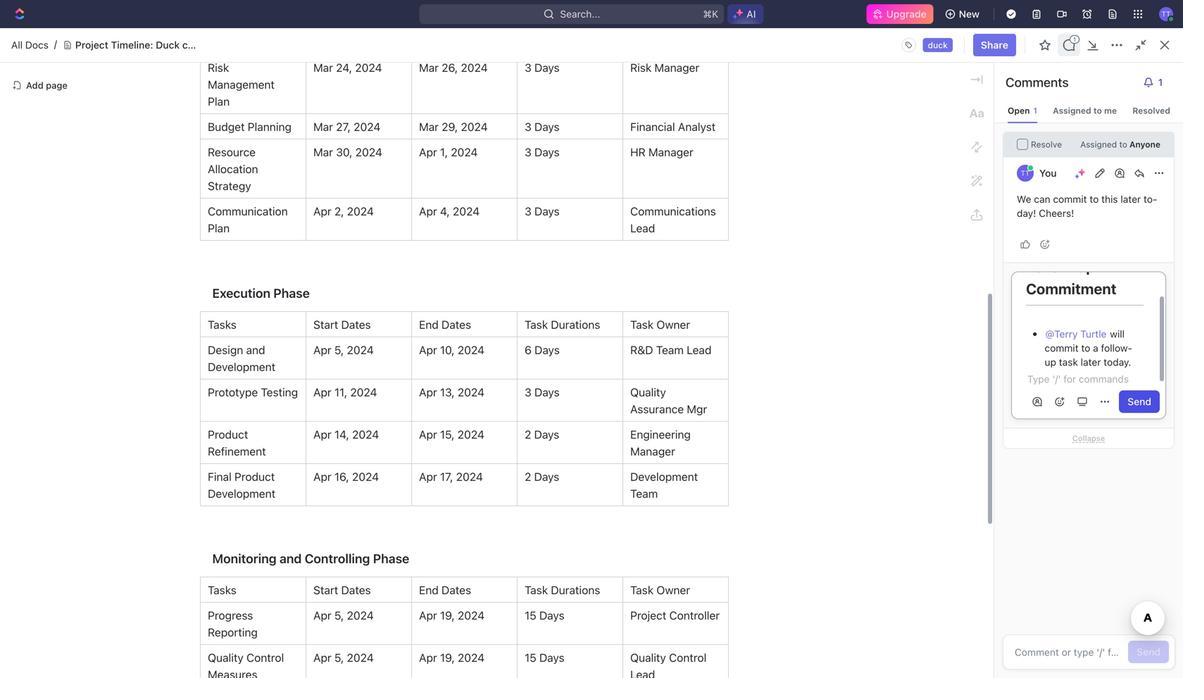 Task type: describe. For each thing, give the bounding box(es) containing it.
financial
[[631, 120, 675, 134]]

upgrade
[[887, 8, 927, 20]]

0 vertical spatial send button
[[1120, 391, 1161, 413]]

anyone
[[1130, 140, 1161, 149]]

workspace
[[66, 60, 116, 72]]

6
[[525, 344, 532, 357]]

1on1s.
[[654, 108, 682, 119]]

upgrade link
[[867, 4, 934, 24]]

customers,
[[520, 108, 572, 119]]

quality for quality control lead
[[631, 651, 667, 665]]

open
[[1008, 106, 1031, 116]]

task types tasks can be used for anything in clickup. customize names and icons of tasks to use them for things like epics, customers, people, invoices, 1on1s.
[[400, 68, 793, 119]]

communication
[[208, 205, 288, 218]]

start dates for 11,
[[314, 318, 371, 332]]

we can commit to this later to day! cheers!
[[1018, 193, 1158, 219]]

plan inside communication plan
[[208, 222, 230, 235]]

design and development
[[208, 344, 276, 374]]

anyone button
[[1128, 139, 1161, 150]]

up inside will commit to a follow- up task later today.
[[1045, 357, 1057, 368]]

planning
[[248, 120, 292, 134]]

29,
[[442, 120, 458, 134]]

tt inside dropdown button
[[1162, 10, 1172, 18]]

invoices,
[[612, 108, 651, 119]]

docs
[[25, 39, 49, 51]]

tasks up design
[[208, 318, 237, 332]]

task inside task types tasks can be used for anything in clickup. customize names and icons of tasks to use them for things like epics, customers, people, invoices, 1on1s.
[[400, 68, 435, 87]]

task
[[1060, 357, 1079, 368]]

and for monitoring and controlling phase
[[280, 551, 302, 567]]

days for project controller
[[540, 609, 565, 623]]

days for communications lead
[[535, 205, 560, 218]]

to inside will commit to a follow- up task later today.
[[1082, 342, 1091, 354]]

1 vertical spatial send button
[[1129, 641, 1170, 664]]

2 days for apr 17, 2024
[[525, 470, 560, 484]]

communication plan
[[208, 205, 291, 235]]

like
[[472, 108, 487, 119]]

commitment
[[1027, 280, 1117, 298]]

Resolve checkbox
[[1018, 139, 1029, 150]]

duck button
[[898, 34, 956, 56]]

assigned to anyone
[[1081, 140, 1161, 149]]

1 inside dropdown button
[[1159, 76, 1164, 88]]

we
[[1018, 193, 1032, 205]]

mar 26, 2024
[[419, 61, 488, 74]]

names
[[646, 93, 676, 105]]

task durations for 15 days
[[525, 584, 601, 597]]

day!
[[1018, 193, 1158, 219]]

controlling
[[305, 551, 370, 567]]

days for engineering manager
[[535, 428, 560, 441]]

resolve
[[1032, 140, 1063, 149]]

follow-
[[1102, 342, 1133, 354]]

assigned for assigned to anyone
[[1081, 140, 1118, 149]]

engineering
[[631, 428, 691, 441]]

budget planning
[[208, 120, 292, 134]]

apr 2, 2024
[[314, 205, 374, 218]]

1 vertical spatial tt
[[1021, 169, 1031, 177]]

tt button
[[1156, 3, 1178, 25]]

quality control measures
[[208, 651, 287, 679]]

1 inside 'open 1'
[[1034, 106, 1038, 115]]

name
[[409, 139, 432, 149]]

controller
[[670, 609, 720, 623]]

all
[[11, 39, 23, 51]]

mar for mar 27, 2024
[[314, 120, 333, 134]]

3 apr 5, 2024 from the top
[[314, 651, 374, 665]]

days for quality assurance mgr
[[535, 386, 560, 399]]

epics,
[[490, 108, 517, 119]]

risk manager
[[631, 61, 700, 74]]

19, for quality control measures
[[440, 651, 455, 665]]

testing
[[261, 386, 298, 399]]

end dates for 19,
[[419, 584, 471, 597]]

used
[[462, 93, 484, 105]]

apr 1, 2024
[[419, 146, 478, 159]]

mar for mar 29, 2024
[[419, 120, 439, 134]]

me
[[1105, 106, 1118, 116]]

in
[[544, 93, 552, 105]]

3 days for apr 4, 2024
[[525, 205, 560, 218]]

final
[[208, 470, 232, 484]]

⌘k
[[704, 8, 719, 20]]

3 days for mar 29, 2024
[[525, 120, 560, 134]]

5, for 11,
[[335, 344, 344, 357]]

team for development
[[631, 487, 658, 501]]

assurance
[[631, 403, 684, 416]]

up inside 'follow-up commitment'
[[1078, 258, 1096, 276]]

days for development team
[[535, 470, 560, 484]]

manager for hr manager
[[649, 146, 694, 159]]

apr 15, 2024
[[419, 428, 485, 441]]

start dates for 5,
[[314, 584, 371, 597]]

execution
[[212, 286, 271, 301]]

mar 24, 2024
[[314, 61, 382, 74]]

development for apr 17, 2024
[[208, 487, 276, 501]]

turtle
[[1081, 328, 1107, 340]]

development inside development team
[[631, 470, 698, 484]]

10,
[[440, 344, 455, 357]]

things
[[441, 108, 470, 119]]

mar for mar 26, 2024
[[419, 61, 439, 74]]

r&d
[[631, 344, 654, 357]]

task owner for r&d
[[631, 318, 691, 332]]

share
[[981, 39, 1009, 51]]

anything
[[502, 93, 541, 105]]

can inside task types tasks can be used for anything in clickup. customize names and icons of tasks to use them for things like epics, customers, people, invoices, 1on1s.
[[429, 93, 445, 105]]

collapse
[[1073, 434, 1106, 443]]

mgr
[[687, 403, 708, 416]]

1 horizontal spatial 1
[[1074, 36, 1077, 43]]

to left me
[[1094, 106, 1103, 116]]

prototype testing
[[208, 386, 298, 399]]

3 for mar 29, 2024
[[525, 120, 532, 134]]

of
[[725, 93, 734, 105]]

you
[[1040, 167, 1057, 179]]

days for r&d team lead
[[535, 344, 560, 357]]

quality for quality assurance mgr
[[631, 386, 667, 399]]

development for apr 10, 2024
[[208, 360, 276, 374]]

all docs link
[[11, 39, 49, 51]]

will
[[1111, 328, 1125, 340]]

15 days for quality
[[525, 651, 565, 665]]

mar for mar 24, 2024
[[314, 61, 333, 74]]

risk for risk manager
[[631, 61, 652, 74]]

1 vertical spatial send
[[1138, 647, 1161, 658]]

comments
[[1006, 75, 1069, 90]]

back
[[29, 60, 51, 72]]

19, for progress reporting
[[440, 609, 455, 623]]

16,
[[335, 470, 349, 484]]

17,
[[440, 470, 453, 484]]

resource
[[208, 146, 256, 159]]

to inside button
[[54, 60, 63, 72]]

apr 5, 2024 for 11,
[[314, 344, 374, 357]]

apr 14, 2024
[[314, 428, 379, 441]]

3 for apr 1, 2024
[[525, 146, 532, 159]]

measures
[[208, 668, 258, 679]]

manager for engineering manager
[[631, 445, 676, 458]]

apr 5, 2024 for 5,
[[314, 609, 374, 623]]

30,
[[336, 146, 353, 159]]

cheers!
[[1040, 208, 1075, 219]]

days for risk manager
[[535, 61, 560, 74]]



Task type: locate. For each thing, give the bounding box(es) containing it.
2 owner from the top
[[657, 584, 691, 597]]

apr 17, 2024
[[419, 470, 483, 484]]

2 apr 5, 2024 from the top
[[314, 609, 374, 623]]

0 vertical spatial 2 days
[[525, 428, 560, 441]]

back to workspace
[[29, 60, 116, 72]]

0 vertical spatial tt
[[1162, 10, 1172, 18]]

0 vertical spatial team
[[657, 344, 684, 357]]

11,
[[335, 386, 348, 399]]

1 horizontal spatial can
[[1035, 193, 1051, 205]]

1 horizontal spatial for
[[487, 93, 499, 105]]

3 days for mar 26, 2024
[[525, 61, 560, 74]]

for up 'epics,'
[[487, 93, 499, 105]]

development inside final product development
[[208, 487, 276, 501]]

manager down financial analyst
[[649, 146, 694, 159]]

to left 'anyone'
[[1120, 140, 1128, 149]]

product inside final product development
[[235, 470, 275, 484]]

2 vertical spatial manager
[[631, 445, 676, 458]]

manager up names
[[655, 61, 700, 74]]

1 risk from the left
[[208, 61, 229, 74]]

up up 'commitment'
[[1078, 258, 1096, 276]]

control inside quality control lead
[[669, 651, 707, 665]]

0 vertical spatial durations
[[551, 318, 601, 332]]

1 vertical spatial can
[[1035, 193, 1051, 205]]

1 horizontal spatial tt
[[1162, 10, 1172, 18]]

1 vertical spatial 1
[[1159, 76, 1164, 88]]

1 vertical spatial owner
[[657, 584, 691, 597]]

and inside task types tasks can be used for anything in clickup. customize names and icons of tasks to use them for things like epics, customers, people, invoices, 1on1s.
[[679, 93, 696, 105]]

mar left 27,
[[314, 120, 333, 134]]

1 horizontal spatial and
[[280, 551, 302, 567]]

and for design and development
[[246, 344, 265, 357]]

0 vertical spatial 15
[[525, 609, 537, 623]]

people,
[[575, 108, 609, 119]]

1 3 days from the top
[[525, 61, 560, 74]]

2 horizontal spatial 1
[[1159, 76, 1164, 88]]

0 vertical spatial can
[[429, 93, 445, 105]]

plan up the budget
[[208, 95, 230, 108]]

4 3 days from the top
[[525, 205, 560, 218]]

1 apr 5, 2024 from the top
[[314, 344, 374, 357]]

0 horizontal spatial up
[[1045, 357, 1057, 368]]

2 3 days from the top
[[525, 120, 560, 134]]

1 owner from the top
[[657, 318, 691, 332]]

to right this
[[1144, 193, 1158, 205]]

1 vertical spatial task durations
[[525, 584, 601, 597]]

0 vertical spatial product
[[208, 428, 248, 441]]

2 3 from the top
[[525, 120, 532, 134]]

clickup.
[[554, 93, 593, 105]]

task owner up project at right bottom
[[631, 584, 691, 597]]

lead down communications
[[631, 222, 656, 235]]

hr
[[631, 146, 646, 159]]

control up measures
[[247, 651, 284, 665]]

apr 19, 2024 for project controller
[[419, 609, 485, 623]]

2 days
[[525, 428, 560, 441], [525, 470, 560, 484]]

1 vertical spatial 5,
[[335, 609, 344, 623]]

1 control from the left
[[247, 651, 284, 665]]

apr 11, 2024
[[314, 386, 377, 399]]

1 15 from the top
[[525, 609, 537, 623]]

product down refinement
[[235, 470, 275, 484]]

1 vertical spatial 2
[[525, 470, 532, 484]]

quality down project at right bottom
[[631, 651, 667, 665]]

2 plan from the top
[[208, 222, 230, 235]]

1 start dates from the top
[[314, 318, 371, 332]]

1 vertical spatial up
[[1045, 357, 1057, 368]]

and inside "design and development"
[[246, 344, 265, 357]]

owner up the r&d team lead
[[657, 318, 691, 332]]

start dates down the controlling
[[314, 584, 371, 597]]

1 button
[[1138, 71, 1173, 94]]

apr 10, 2024
[[419, 344, 485, 357]]

later right this
[[1121, 193, 1142, 205]]

mar 30, 2024
[[314, 146, 383, 159]]

team
[[657, 344, 684, 357], [631, 487, 658, 501]]

later inside we can commit to this later to day! cheers!
[[1121, 193, 1142, 205]]

team right the "r&d"
[[657, 344, 684, 357]]

1 vertical spatial task owner
[[631, 584, 691, 597]]

days for quality control lead
[[540, 651, 565, 665]]

reporting
[[208, 626, 258, 640]]

search...
[[560, 8, 601, 20]]

tt
[[1162, 10, 1172, 18], [1021, 169, 1031, 177]]

quality up assurance
[[631, 386, 667, 399]]

commit inside will commit to a follow- up task later today.
[[1045, 342, 1079, 354]]

lead inside quality control lead
[[631, 668, 656, 679]]

types
[[439, 68, 485, 87]]

2 vertical spatial lead
[[631, 668, 656, 679]]

15 days for project
[[525, 609, 565, 623]]

owner up the "project controller"
[[657, 584, 691, 597]]

1 vertical spatial 15 days
[[525, 651, 565, 665]]

1 vertical spatial and
[[246, 344, 265, 357]]

0 vertical spatial manager
[[655, 61, 700, 74]]

0 vertical spatial lead
[[631, 222, 656, 235]]

development down final
[[208, 487, 276, 501]]

end dates for 10,
[[419, 318, 471, 332]]

0 vertical spatial start
[[314, 318, 338, 332]]

0 vertical spatial end dates
[[419, 318, 471, 332]]

owner for team
[[657, 318, 691, 332]]

phase right execution
[[274, 286, 310, 301]]

1 vertical spatial apr 19, 2024
[[419, 651, 485, 665]]

later down a
[[1081, 357, 1102, 368]]

15 for quality
[[525, 651, 537, 665]]

resource allocation strategy
[[208, 146, 261, 193]]

1 apr 19, 2024 from the top
[[419, 609, 485, 623]]

phase right the controlling
[[373, 551, 410, 567]]

r&d team lead
[[631, 344, 712, 357]]

final product development
[[208, 470, 278, 501]]

mar for mar 30, 2024
[[314, 146, 333, 159]]

phase
[[274, 286, 310, 301], [373, 551, 410, 567]]

refinement
[[208, 445, 266, 458]]

control for quality control lead
[[669, 651, 707, 665]]

2 2 from the top
[[525, 470, 532, 484]]

risk
[[208, 61, 229, 74], [631, 61, 652, 74]]

use
[[777, 93, 793, 105]]

assigned to me
[[1054, 106, 1118, 116]]

1 vertical spatial later
[[1081, 357, 1102, 368]]

mar left '26,'
[[419, 61, 439, 74]]

apr 4, 2024
[[419, 205, 480, 218]]

0 vertical spatial 15 days
[[525, 609, 565, 623]]

19,
[[440, 609, 455, 623], [440, 651, 455, 665]]

quality inside quality control lead
[[631, 651, 667, 665]]

manager down engineering
[[631, 445, 676, 458]]

1 vertical spatial end dates
[[419, 584, 471, 597]]

durations for 15 days
[[551, 584, 601, 597]]

4 3 from the top
[[525, 205, 532, 218]]

2 for apr 17, 2024
[[525, 470, 532, 484]]

days for financial analyst
[[535, 120, 560, 134]]

analyst
[[678, 120, 716, 134]]

mar left the 30,
[[314, 146, 333, 159]]

lead for team
[[687, 344, 712, 357]]

1 vertical spatial development
[[631, 470, 698, 484]]

up left task
[[1045, 357, 1057, 368]]

start down the controlling
[[314, 584, 338, 597]]

2 durations from the top
[[551, 584, 601, 597]]

monitoring and controlling phase
[[212, 551, 410, 567]]

2 task durations from the top
[[525, 584, 601, 597]]

2 15 from the top
[[525, 651, 537, 665]]

and right design
[[246, 344, 265, 357]]

mar up name
[[419, 120, 439, 134]]

0 horizontal spatial control
[[247, 651, 284, 665]]

1 vertical spatial 19,
[[440, 651, 455, 665]]

2 task owner from the top
[[631, 584, 691, 597]]

product inside "product refinement"
[[208, 428, 248, 441]]

communications lead
[[631, 205, 719, 235]]

3 days for apr 1, 2024
[[525, 146, 560, 159]]

0 horizontal spatial and
[[246, 344, 265, 357]]

15 for project
[[525, 609, 537, 623]]

3 3 days from the top
[[525, 146, 560, 159]]

duck
[[928, 40, 948, 50]]

development down engineering manager
[[631, 470, 698, 484]]

1 durations from the top
[[551, 318, 601, 332]]

to left use
[[765, 93, 775, 105]]

1 start from the top
[[314, 318, 338, 332]]

apr 5, 2024
[[314, 344, 374, 357], [314, 609, 374, 623], [314, 651, 374, 665]]

0 vertical spatial commit
[[1054, 193, 1088, 205]]

assigned left me
[[1054, 106, 1092, 116]]

up
[[1078, 258, 1096, 276], [1045, 357, 1057, 368]]

start for 5,
[[314, 584, 338, 597]]

team down engineering manager
[[631, 487, 658, 501]]

new button
[[940, 3, 989, 25]]

quality for quality control measures
[[208, 651, 244, 665]]

1 vertical spatial lead
[[687, 344, 712, 357]]

1 horizontal spatial phase
[[373, 551, 410, 567]]

new
[[960, 8, 980, 20]]

1 end from the top
[[419, 318, 439, 332]]

risk up management
[[208, 61, 229, 74]]

3 for mar 26, 2024
[[525, 61, 532, 74]]

development down design
[[208, 360, 276, 374]]

tasks up them at the left of page
[[400, 93, 426, 105]]

0 vertical spatial send
[[1128, 396, 1152, 408]]

1 vertical spatial phase
[[373, 551, 410, 567]]

to
[[54, 60, 63, 72], [765, 93, 775, 105], [1094, 106, 1103, 116], [1120, 140, 1128, 149], [1090, 193, 1099, 205], [1144, 193, 1158, 205], [1082, 342, 1091, 354]]

allocation
[[208, 162, 258, 176]]

0 vertical spatial task owner
[[631, 318, 691, 332]]

1 2 days from the top
[[525, 428, 560, 441]]

lead inside communications lead
[[631, 222, 656, 235]]

1 vertical spatial assigned
[[1081, 140, 1118, 149]]

5 3 days from the top
[[525, 386, 560, 399]]

0 vertical spatial for
[[487, 93, 499, 105]]

2 vertical spatial 5,
[[335, 651, 344, 665]]

0 vertical spatial end
[[419, 318, 439, 332]]

can left be
[[429, 93, 445, 105]]

0 vertical spatial later
[[1121, 193, 1142, 205]]

0 horizontal spatial phase
[[274, 286, 310, 301]]

be
[[448, 93, 459, 105]]

0 vertical spatial owner
[[657, 318, 691, 332]]

task owner up the r&d team lead
[[631, 318, 691, 332]]

1 vertical spatial for
[[426, 108, 439, 119]]

2 risk from the left
[[631, 61, 652, 74]]

management
[[208, 78, 275, 91]]

1 vertical spatial plan
[[208, 222, 230, 235]]

2 apr 19, 2024 from the top
[[419, 651, 485, 665]]

2,
[[335, 205, 344, 218]]

3 days
[[525, 61, 560, 74], [525, 120, 560, 134], [525, 146, 560, 159], [525, 205, 560, 218], [525, 386, 560, 399]]

1 vertical spatial 15
[[525, 651, 537, 665]]

2 horizontal spatial and
[[679, 93, 696, 105]]

tasks up "progress"
[[208, 584, 237, 597]]

team inside development team
[[631, 487, 658, 501]]

project controller
[[631, 609, 720, 623]]

0 vertical spatial apr 19, 2024
[[419, 609, 485, 623]]

commit inside we can commit to this later to day! cheers!
[[1054, 193, 1088, 205]]

to right back
[[54, 60, 63, 72]]

1 3 from the top
[[525, 61, 532, 74]]

3 5, from the top
[[335, 651, 344, 665]]

1 5, from the top
[[335, 344, 344, 357]]

commit up cheers! at the right of the page
[[1054, 193, 1088, 205]]

1 vertical spatial product
[[235, 470, 275, 484]]

0 horizontal spatial risk
[[208, 61, 229, 74]]

1 19, from the top
[[440, 609, 455, 623]]

durations for 6 days
[[551, 318, 601, 332]]

1,
[[440, 146, 448, 159]]

owner for controller
[[657, 584, 691, 597]]

5, for 5,
[[335, 609, 344, 623]]

tt left you
[[1021, 169, 1031, 177]]

risk for risk management plan
[[208, 61, 229, 74]]

development team
[[631, 470, 701, 501]]

3 for apr 4, 2024
[[525, 205, 532, 218]]

3 days for apr 13, 2024
[[525, 386, 560, 399]]

task
[[400, 68, 435, 87], [525, 318, 548, 332], [631, 318, 654, 332], [525, 584, 548, 597], [631, 584, 654, 597]]

commit
[[1054, 193, 1088, 205], [1045, 342, 1079, 354]]

manager inside engineering manager
[[631, 445, 676, 458]]

for
[[487, 93, 499, 105], [426, 108, 439, 119]]

0 vertical spatial 1
[[1074, 36, 1077, 43]]

assigned for assigned to me
[[1054, 106, 1092, 116]]

1 15 days from the top
[[525, 609, 565, 623]]

1 horizontal spatial up
[[1078, 258, 1096, 276]]

milestone
[[431, 212, 476, 224]]

0 horizontal spatial 1
[[1034, 106, 1038, 115]]

apr
[[419, 146, 437, 159], [314, 205, 332, 218], [419, 205, 437, 218], [314, 344, 332, 357], [419, 344, 437, 357], [314, 386, 332, 399], [419, 386, 437, 399], [314, 428, 332, 441], [419, 428, 437, 441], [314, 470, 332, 484], [419, 470, 437, 484], [314, 609, 332, 623], [419, 609, 437, 623], [314, 651, 332, 665], [419, 651, 437, 665]]

start
[[314, 318, 338, 332], [314, 584, 338, 597]]

1 vertical spatial team
[[631, 487, 658, 501]]

risk inside risk management plan
[[208, 61, 229, 74]]

27,
[[336, 120, 351, 134]]

quality up measures
[[208, 651, 244, 665]]

days for hr manager
[[535, 146, 560, 159]]

and left icons
[[679, 93, 696, 105]]

to inside task types tasks can be used for anything in clickup. customize names and icons of tasks to use them for things like epics, customers, people, invoices, 1on1s.
[[765, 93, 775, 105]]

development
[[208, 360, 276, 374], [631, 470, 698, 484], [208, 487, 276, 501]]

2 end dates from the top
[[419, 584, 471, 597]]

lead down project at right bottom
[[631, 668, 656, 679]]

plan down communication
[[208, 222, 230, 235]]

4,
[[440, 205, 450, 218]]

1 task durations from the top
[[525, 318, 601, 332]]

apr 19, 2024 for quality control lead
[[419, 651, 485, 665]]

5,
[[335, 344, 344, 357], [335, 609, 344, 623], [335, 651, 344, 665]]

for right them at the left of page
[[426, 108, 439, 119]]

0 vertical spatial 5,
[[335, 344, 344, 357]]

0 vertical spatial 2
[[525, 428, 532, 441]]

execution phase
[[212, 286, 310, 301]]

2 vertical spatial 1
[[1034, 106, 1038, 115]]

2 2 days from the top
[[525, 470, 560, 484]]

strategy
[[208, 179, 251, 193]]

0 vertical spatial start dates
[[314, 318, 371, 332]]

0 horizontal spatial for
[[426, 108, 439, 119]]

dates
[[341, 318, 371, 332], [442, 318, 471, 332], [341, 584, 371, 597], [442, 584, 471, 597]]

2 5, from the top
[[335, 609, 344, 623]]

plan
[[208, 95, 230, 108], [208, 222, 230, 235]]

0 vertical spatial up
[[1078, 258, 1096, 276]]

1 horizontal spatial risk
[[631, 61, 652, 74]]

quality inside quality assurance mgr
[[631, 386, 667, 399]]

1 vertical spatial commit
[[1045, 342, 1079, 354]]

plan inside risk management plan
[[208, 95, 230, 108]]

2 15 days from the top
[[525, 651, 565, 665]]

durations
[[551, 318, 601, 332], [551, 584, 601, 597]]

task owner for project
[[631, 584, 691, 597]]

team for r&d
[[657, 344, 684, 357]]

commit down @terry
[[1045, 342, 1079, 354]]

to left this
[[1090, 193, 1099, 205]]

2 19, from the top
[[440, 651, 455, 665]]

end for apr 10, 2024
[[419, 318, 439, 332]]

them
[[400, 108, 423, 119]]

14,
[[335, 428, 349, 441]]

control inside quality control measures
[[247, 651, 284, 665]]

0 horizontal spatial later
[[1081, 357, 1102, 368]]

quality inside quality control measures
[[208, 651, 244, 665]]

quality
[[631, 386, 667, 399], [208, 651, 244, 665], [631, 651, 667, 665]]

follow-up commitment
[[1027, 258, 1117, 298]]

can inside we can commit to this later to day! cheers!
[[1035, 193, 1051, 205]]

1 task owner from the top
[[631, 318, 691, 332]]

2 for apr 15, 2024
[[525, 428, 532, 441]]

risk up names
[[631, 61, 652, 74]]

15,
[[440, 428, 455, 441]]

control down controller
[[669, 651, 707, 665]]

1 vertical spatial 2 days
[[525, 470, 560, 484]]

1 vertical spatial start dates
[[314, 584, 371, 597]]

page
[[46, 80, 68, 91]]

open 1
[[1008, 106, 1038, 116]]

lead for control
[[631, 668, 656, 679]]

2024
[[355, 61, 382, 74], [461, 61, 488, 74], [354, 120, 381, 134], [461, 120, 488, 134], [356, 146, 383, 159], [451, 146, 478, 159], [347, 205, 374, 218], [453, 205, 480, 218], [347, 344, 374, 357], [458, 344, 485, 357], [350, 386, 377, 399], [458, 386, 485, 399], [352, 428, 379, 441], [458, 428, 485, 441], [352, 470, 379, 484], [456, 470, 483, 484], [347, 609, 374, 623], [458, 609, 485, 623], [347, 651, 374, 665], [458, 651, 485, 665]]

follow-
[[1027, 258, 1078, 276]]

1 vertical spatial end
[[419, 584, 439, 597]]

to left a
[[1082, 342, 1091, 354]]

task durations for 6 days
[[525, 318, 601, 332]]

end dates
[[419, 318, 471, 332], [419, 584, 471, 597]]

0 vertical spatial apr 5, 2024
[[314, 344, 374, 357]]

1 vertical spatial start
[[314, 584, 338, 597]]

budget
[[208, 120, 245, 134]]

this
[[1102, 193, 1119, 205]]

end for apr 19, 2024
[[419, 584, 439, 597]]

design
[[208, 344, 243, 357]]

2 control from the left
[[669, 651, 707, 665]]

1 vertical spatial durations
[[551, 584, 601, 597]]

assigned down me
[[1081, 140, 1118, 149]]

start for 11,
[[314, 318, 338, 332]]

1 2 from the top
[[525, 428, 532, 441]]

can right we
[[1035, 193, 1051, 205]]

a
[[1094, 342, 1099, 354]]

lead right the "r&d"
[[687, 344, 712, 357]]

1 vertical spatial apr 5, 2024
[[314, 609, 374, 623]]

24,
[[336, 61, 352, 74]]

start dates up 11,
[[314, 318, 371, 332]]

later inside will commit to a follow- up task later today.
[[1081, 357, 1102, 368]]

13,
[[440, 386, 455, 399]]

2 start dates from the top
[[314, 584, 371, 597]]

0 vertical spatial plan
[[208, 95, 230, 108]]

3 for apr 13, 2024
[[525, 386, 532, 399]]

0 vertical spatial assigned
[[1054, 106, 1092, 116]]

tt up 1 dropdown button
[[1162, 10, 1172, 18]]

manager for risk manager
[[655, 61, 700, 74]]

1 vertical spatial manager
[[649, 146, 694, 159]]

1 end dates from the top
[[419, 318, 471, 332]]

hr manager
[[631, 146, 694, 159]]

1 plan from the top
[[208, 95, 230, 108]]

control for quality control measures
[[247, 651, 284, 665]]

start up 11,
[[314, 318, 338, 332]]

2 vertical spatial and
[[280, 551, 302, 567]]

5 3 from the top
[[525, 386, 532, 399]]

prototype
[[208, 386, 258, 399]]

0 horizontal spatial can
[[429, 93, 445, 105]]

2 vertical spatial development
[[208, 487, 276, 501]]

3 3 from the top
[[525, 146, 532, 159]]

and right monitoring
[[280, 551, 302, 567]]

0 vertical spatial 19,
[[440, 609, 455, 623]]

0 vertical spatial and
[[679, 93, 696, 105]]

0 horizontal spatial tt
[[1021, 169, 1031, 177]]

2 end from the top
[[419, 584, 439, 597]]

0 vertical spatial phase
[[274, 286, 310, 301]]

project
[[631, 609, 667, 623]]

tasks right of
[[737, 93, 763, 105]]

2 days for apr 15, 2024
[[525, 428, 560, 441]]

product up refinement
[[208, 428, 248, 441]]

0 vertical spatial task durations
[[525, 318, 601, 332]]

mar left 24,
[[314, 61, 333, 74]]

1 horizontal spatial control
[[669, 651, 707, 665]]

0 vertical spatial development
[[208, 360, 276, 374]]

2 start from the top
[[314, 584, 338, 597]]

2 vertical spatial apr 5, 2024
[[314, 651, 374, 665]]

manager
[[655, 61, 700, 74], [649, 146, 694, 159], [631, 445, 676, 458]]

communications
[[631, 205, 716, 218]]

1 horizontal spatial later
[[1121, 193, 1142, 205]]



Task type: vqa. For each thing, say whether or not it's contained in the screenshot.
2 Days related to Apr 17, 2024
yes



